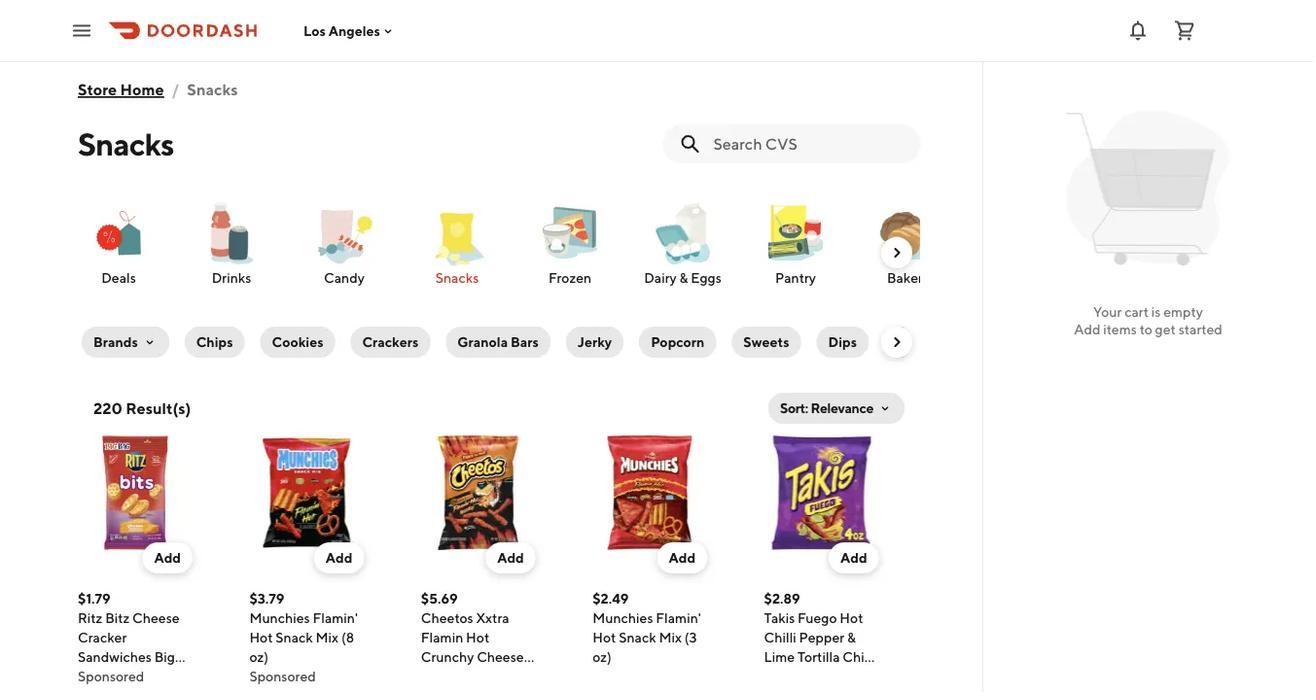 Task type: locate. For each thing, give the bounding box(es) containing it.
drinks
[[212, 270, 251, 286]]

munchies inside $3.79 munchies flamin' hot snack mix (8 oz) sponsored
[[250, 611, 310, 627]]

add up "xxtra"
[[498, 550, 524, 566]]

(3 left chilli
[[685, 630, 697, 646]]

mix inside $2.49 munchies flamin' hot snack mix (3 oz)
[[659, 630, 682, 646]]

add for cheetos xxtra flamin hot crunchy cheese flavored snacks (8.5 oz)
[[498, 550, 524, 566]]

0 horizontal spatial sponsored
[[78, 669, 144, 685]]

0 vertical spatial cheese
[[132, 611, 180, 627]]

sponsored down sandwiches
[[78, 669, 144, 685]]

1 horizontal spatial cheese
[[477, 650, 524, 666]]

0 items, open order cart image
[[1174, 19, 1197, 42]]

snacks inside $5.69 cheetos xxtra flamin hot crunchy cheese flavored snacks (8.5 oz)
[[479, 669, 522, 685]]

hot right fuego
[[840, 611, 864, 627]]

2 horizontal spatial &
[[946, 334, 955, 350]]

oz) down $3.79
[[250, 650, 269, 666]]

& left meal on the right
[[946, 334, 955, 350]]

los
[[304, 23, 326, 39]]

store home link
[[78, 70, 164, 109]]

frozen
[[549, 270, 592, 286]]

2 mix from the left
[[659, 630, 682, 646]]

snack inside $2.49 munchies flamin' hot snack mix (3 oz)
[[619, 630, 657, 646]]

220
[[93, 400, 123, 418]]

your
[[1094, 304, 1122, 320]]

add up $1.79 ritz bitz cheese cracker sandwiches big bag (3 oz)
[[154, 550, 181, 566]]

munchies inside $2.49 munchies flamin' hot snack mix (3 oz)
[[593, 611, 654, 627]]

chips inside $2.89 takis fuego hot chilli pepper & lime tortilla chips (4 oz)
[[843, 650, 879, 666]]

2 munchies from the left
[[593, 611, 654, 627]]

popcorn link
[[636, 323, 721, 362]]

1 horizontal spatial munchies
[[593, 611, 654, 627]]

add up (8
[[326, 550, 353, 566]]

1 mix from the left
[[316, 630, 339, 646]]

0 vertical spatial chips
[[196, 334, 233, 350]]

chilli
[[765, 630, 797, 646]]

1 horizontal spatial mix
[[659, 630, 682, 646]]

0 horizontal spatial (3
[[105, 669, 117, 685]]

cookies
[[272, 334, 324, 350]]

2 vertical spatial &
[[848, 630, 856, 646]]

1 munchies from the left
[[250, 611, 310, 627]]

hot down "xxtra"
[[466, 630, 490, 646]]

oz)
[[250, 650, 269, 666], [593, 650, 612, 666], [120, 669, 139, 685], [780, 669, 799, 685], [448, 689, 468, 694]]

cracker
[[78, 630, 127, 646]]

snacks right flavored
[[479, 669, 522, 685]]

hot inside $2.89 takis fuego hot chilli pepper & lime tortilla chips (4 oz)
[[840, 611, 864, 627]]

2 bars from the left
[[992, 334, 1020, 350]]

$2.89 takis fuego hot chilli pepper & lime tortilla chips (4 oz)
[[765, 591, 879, 685]]

0 vertical spatial &
[[680, 270, 689, 286]]

1 snack from the left
[[276, 630, 313, 646]]

granola bars
[[458, 334, 539, 350]]

snacks
[[187, 80, 238, 99], [78, 126, 174, 162], [436, 270, 479, 286], [479, 669, 522, 685]]

cookies link
[[257, 323, 339, 362]]

snacks down snacks image
[[436, 270, 479, 286]]

1 horizontal spatial snack
[[619, 630, 657, 646]]

add down 'your'
[[1075, 322, 1101, 338]]

bars right granola
[[511, 334, 539, 350]]

protein & meal bars
[[896, 334, 1020, 350]]

$2.49
[[593, 591, 629, 607]]

(3
[[685, 630, 697, 646], [105, 669, 117, 685]]

bitz
[[105, 611, 130, 627]]

1 vertical spatial cheese
[[477, 650, 524, 666]]

bars right meal on the right
[[992, 334, 1020, 350]]

snack down $3.79
[[276, 630, 313, 646]]

2 flamin' from the left
[[656, 611, 701, 627]]

flamin
[[421, 630, 464, 646]]

oz) right (4
[[780, 669, 799, 685]]

1 horizontal spatial sponsored
[[250, 669, 316, 685]]

store
[[78, 80, 117, 99]]

$2.89
[[765, 591, 800, 607]]

munchies
[[250, 611, 310, 627], [593, 611, 654, 627]]

mix for (8
[[316, 630, 339, 646]]

hot for $2.49 munchies flamin' hot snack mix (3 oz)
[[593, 630, 616, 646]]

home
[[120, 80, 164, 99]]

0 horizontal spatial snack
[[276, 630, 313, 646]]

granola bars button
[[446, 327, 551, 358]]

chips
[[196, 334, 233, 350], [843, 650, 879, 666]]

get
[[1156, 322, 1177, 338]]

mix for (3
[[659, 630, 682, 646]]

snacks image
[[422, 199, 492, 269]]

snacks link
[[409, 199, 506, 288]]

flamin' inside $3.79 munchies flamin' hot snack mix (8 oz) sponsored
[[313, 611, 358, 627]]

cheetos
[[421, 611, 474, 627]]

store home / snacks
[[78, 80, 238, 99]]

chips right tortilla
[[843, 650, 879, 666]]

cheese down "xxtra"
[[477, 650, 524, 666]]

add for ritz bitz cheese cracker sandwiches big bag (3 oz)
[[154, 550, 181, 566]]

chips link
[[181, 323, 249, 362]]

chips button
[[185, 327, 245, 358]]

& inside button
[[946, 334, 955, 350]]

cheese right bitz
[[132, 611, 180, 627]]

your cart is empty add items to get started
[[1075, 304, 1223, 338]]

cheetos xxtra flamin hot crunchy cheese flavored snacks (8.5 oz) image
[[421, 436, 536, 551]]

0 horizontal spatial munchies
[[250, 611, 310, 627]]

snack inside $3.79 munchies flamin' hot snack mix (8 oz) sponsored
[[276, 630, 313, 646]]

(3 down sandwiches
[[105, 669, 117, 685]]

sponsored
[[78, 669, 144, 685], [250, 669, 316, 685]]

flamin' inside $2.49 munchies flamin' hot snack mix (3 oz)
[[656, 611, 701, 627]]

add for takis fuego hot chilli pepper & lime tortilla chips (4 oz)
[[841, 550, 868, 566]]

&
[[680, 270, 689, 286], [946, 334, 955, 350], [848, 630, 856, 646]]

oz) inside $5.69 cheetos xxtra flamin hot crunchy cheese flavored snacks (8.5 oz)
[[448, 689, 468, 694]]

takis
[[765, 611, 795, 627]]

notification bell image
[[1127, 19, 1150, 42]]

snack down $2.49
[[619, 630, 657, 646]]

hot down $3.79
[[250, 630, 273, 646]]

0 horizontal spatial &
[[680, 270, 689, 286]]

2 sponsored from the left
[[250, 669, 316, 685]]

& left eggs
[[680, 270, 689, 286]]

1 horizontal spatial bars
[[992, 334, 1020, 350]]

2 snack from the left
[[619, 630, 657, 646]]

hot inside $2.49 munchies flamin' hot snack mix (3 oz)
[[593, 630, 616, 646]]

next image
[[890, 335, 905, 350]]

add up pepper
[[841, 550, 868, 566]]

1 sponsored from the left
[[78, 669, 144, 685]]

0 horizontal spatial bars
[[511, 334, 539, 350]]

cart
[[1125, 304, 1149, 320]]

add up $2.49 munchies flamin' hot snack mix (3 oz)
[[669, 550, 696, 566]]

bakery image
[[874, 199, 944, 269]]

hot inside $3.79 munchies flamin' hot snack mix (8 oz) sponsored
[[250, 630, 273, 646]]

1 vertical spatial (3
[[105, 669, 117, 685]]

& inside $2.89 takis fuego hot chilli pepper & lime tortilla chips (4 oz)
[[848, 630, 856, 646]]

munchies for $3.79
[[250, 611, 310, 627]]

oz) inside $2.49 munchies flamin' hot snack mix (3 oz)
[[593, 650, 612, 666]]

mix inside $3.79 munchies flamin' hot snack mix (8 oz) sponsored
[[316, 630, 339, 646]]

oz) down flavored
[[448, 689, 468, 694]]

1 flamin' from the left
[[313, 611, 358, 627]]

& inside 'link'
[[680, 270, 689, 286]]

0 horizontal spatial flamin'
[[313, 611, 358, 627]]

is
[[1152, 304, 1161, 320]]

0 horizontal spatial cheese
[[132, 611, 180, 627]]

1 horizontal spatial flamin'
[[656, 611, 701, 627]]

cheese
[[132, 611, 180, 627], [477, 650, 524, 666]]

& right pepper
[[848, 630, 856, 646]]

protein
[[896, 334, 944, 350]]

1 horizontal spatial (3
[[685, 630, 697, 646]]

chips down drinks
[[196, 334, 233, 350]]

hot down $2.49
[[593, 630, 616, 646]]

snack
[[276, 630, 313, 646], [619, 630, 657, 646]]

dairy & eggs image
[[648, 199, 718, 269]]

munchies down $2.49
[[593, 611, 654, 627]]

dips
[[829, 334, 857, 350]]

munchies down $3.79
[[250, 611, 310, 627]]

bag
[[78, 669, 102, 685]]

sponsored down $3.79
[[250, 669, 316, 685]]

oz) inside $3.79 munchies flamin' hot snack mix (8 oz) sponsored
[[250, 650, 269, 666]]

0 horizontal spatial chips
[[196, 334, 233, 350]]

1 horizontal spatial &
[[848, 630, 856, 646]]

flamin' for (3
[[656, 611, 701, 627]]

sort: relevance
[[780, 400, 874, 417]]

add inside your cart is empty add items to get started
[[1075, 322, 1101, 338]]

munchies flamin' hot snack mix (3 oz) image
[[593, 436, 708, 551]]

ritz bitz cheese cracker sandwiches big bag (3 oz) image
[[78, 436, 193, 551]]

oz) down sandwiches
[[120, 669, 139, 685]]

1 vertical spatial chips
[[843, 650, 879, 666]]

1 vertical spatial &
[[946, 334, 955, 350]]

1 horizontal spatial chips
[[843, 650, 879, 666]]

1 bars from the left
[[511, 334, 539, 350]]

cheese inside $1.79 ritz bitz cheese cracker sandwiches big bag (3 oz)
[[132, 611, 180, 627]]

eggs
[[691, 270, 722, 286]]

result(s)
[[126, 400, 191, 418]]

0 horizontal spatial mix
[[316, 630, 339, 646]]

cookies button
[[260, 327, 335, 358]]

oz) inside $2.89 takis fuego hot chilli pepper & lime tortilla chips (4 oz)
[[780, 669, 799, 685]]

hot
[[840, 611, 864, 627], [250, 630, 273, 646], [466, 630, 490, 646], [593, 630, 616, 646]]

crunchy
[[421, 650, 474, 666]]

crackers button
[[351, 327, 430, 358]]

flamin' for (8
[[313, 611, 358, 627]]

add button
[[142, 543, 193, 574], [142, 543, 193, 574], [314, 543, 364, 574], [314, 543, 364, 574], [486, 543, 536, 574], [486, 543, 536, 574], [658, 543, 708, 574], [658, 543, 708, 574], [829, 543, 879, 574], [829, 543, 879, 574]]

0 vertical spatial (3
[[685, 630, 697, 646]]

protein & meal bars button
[[885, 327, 1032, 358]]

oz) down $2.49
[[593, 650, 612, 666]]

snack for $3.79
[[276, 630, 313, 646]]

deals link
[[70, 199, 167, 288]]



Task type: describe. For each thing, give the bounding box(es) containing it.
items
[[1104, 322, 1138, 338]]

next image
[[890, 245, 905, 261]]

popcorn button
[[640, 327, 717, 358]]

drinks link
[[183, 199, 280, 288]]

brands button
[[82, 327, 169, 358]]

dairy & eggs
[[644, 270, 722, 286]]

sort:
[[780, 400, 809, 417]]

empty
[[1164, 304, 1204, 320]]

crackers
[[363, 334, 419, 350]]

sweets
[[744, 334, 790, 350]]

(4
[[765, 669, 778, 685]]

tortilla
[[798, 650, 840, 666]]

snacks down store home link
[[78, 126, 174, 162]]

relevance
[[811, 400, 874, 417]]

angeles
[[329, 23, 380, 39]]

cheese inside $5.69 cheetos xxtra flamin hot crunchy cheese flavored snacks (8.5 oz)
[[477, 650, 524, 666]]

$3.79 munchies flamin' hot snack mix (8 oz) sponsored
[[250, 591, 358, 685]]

hot inside $5.69 cheetos xxtra flamin hot crunchy cheese flavored snacks (8.5 oz)
[[466, 630, 490, 646]]

sort: relevance button
[[769, 393, 905, 424]]

fuego
[[798, 611, 838, 627]]

lime
[[765, 650, 795, 666]]

pantry link
[[747, 199, 845, 288]]

$3.79
[[250, 591, 285, 607]]

los angeles button
[[304, 23, 396, 39]]

$5.69
[[421, 591, 458, 607]]

meal
[[958, 334, 990, 350]]

bakery link
[[860, 199, 958, 288]]

dairy
[[644, 270, 677, 286]]

granola bars link
[[442, 323, 555, 362]]

jerky
[[578, 334, 612, 350]]

& for eggs
[[680, 270, 689, 286]]

pantry image
[[761, 199, 831, 269]]

snack for $2.49
[[619, 630, 657, 646]]

220 result(s)
[[93, 400, 191, 418]]

big
[[154, 650, 175, 666]]

jerky link
[[562, 323, 628, 362]]

deals
[[101, 270, 136, 286]]

dips link
[[813, 323, 873, 362]]

bars inside protein & meal bars button
[[992, 334, 1020, 350]]

snacks inside snacks link
[[436, 270, 479, 286]]

$5.69 cheetos xxtra flamin hot crunchy cheese flavored snacks (8.5 oz)
[[421, 591, 524, 694]]

takis fuego hot chilli pepper & lime tortilla chips (4 oz) image
[[765, 436, 879, 551]]

popcorn
[[651, 334, 705, 350]]

$1.79 ritz bitz cheese cracker sandwiches big bag (3 oz)
[[78, 591, 180, 685]]

hot for $2.89 takis fuego hot chilli pepper & lime tortilla chips (4 oz)
[[840, 611, 864, 627]]

empty retail cart image
[[1057, 97, 1240, 280]]

$2.49 munchies flamin' hot snack mix (3 oz)
[[593, 591, 701, 666]]

(3 inside $2.49 munchies flamin' hot snack mix (3 oz)
[[685, 630, 697, 646]]

$1.79
[[78, 591, 111, 607]]

pepper
[[800, 630, 845, 646]]

candy image
[[309, 199, 380, 269]]

open menu image
[[70, 19, 93, 42]]

jerky button
[[566, 327, 624, 358]]

dairy & eggs link
[[635, 199, 732, 288]]

candy link
[[296, 199, 393, 288]]

brands
[[93, 334, 138, 350]]

sweets link
[[728, 323, 805, 362]]

hot for $3.79 munchies flamin' hot snack mix (8 oz) sponsored
[[250, 630, 273, 646]]

oz) inside $1.79 ritz bitz cheese cracker sandwiches big bag (3 oz)
[[120, 669, 139, 685]]

sweets button
[[732, 327, 801, 358]]

(8
[[341, 630, 354, 646]]

sponsored inside $3.79 munchies flamin' hot snack mix (8 oz) sponsored
[[250, 669, 316, 685]]

ritz
[[78, 611, 103, 627]]

chips inside button
[[196, 334, 233, 350]]

(3 inside $1.79 ritz bitz cheese cracker sandwiches big bag (3 oz)
[[105, 669, 117, 685]]

/
[[172, 80, 179, 99]]

bars inside granola bars 'button'
[[511, 334, 539, 350]]

dips button
[[817, 327, 869, 358]]

bakery
[[887, 270, 931, 286]]

deals image
[[84, 199, 154, 269]]

granola
[[458, 334, 508, 350]]

los angeles
[[304, 23, 380, 39]]

flavored
[[421, 669, 476, 685]]

Search CVS search field
[[714, 133, 905, 155]]

sandwiches
[[78, 650, 152, 666]]

xxtra
[[476, 611, 510, 627]]

& for meal
[[946, 334, 955, 350]]

protein & meal bars link
[[881, 323, 1036, 362]]

snacks right /
[[187, 80, 238, 99]]

munchies for $2.49
[[593, 611, 654, 627]]

add for munchies flamin' hot snack mix (8 oz)
[[326, 550, 353, 566]]

add for munchies flamin' hot snack mix (3 oz)
[[669, 550, 696, 566]]

drinks image
[[197, 199, 267, 269]]

candy
[[324, 270, 365, 286]]

started
[[1179, 322, 1223, 338]]

pantry
[[776, 270, 817, 286]]

to
[[1140, 322, 1153, 338]]

munchies flamin' hot snack mix (8 oz) image
[[250, 436, 364, 551]]

crackers link
[[347, 323, 434, 362]]

frozen link
[[522, 199, 619, 288]]

(8.5
[[421, 689, 446, 694]]

frozen image
[[535, 199, 605, 269]]



Task type: vqa. For each thing, say whether or not it's contained in the screenshot.
"Munchies" within $3.79 Munchies Flamin' Hot Snack Mix (8 oz) Sponsored
yes



